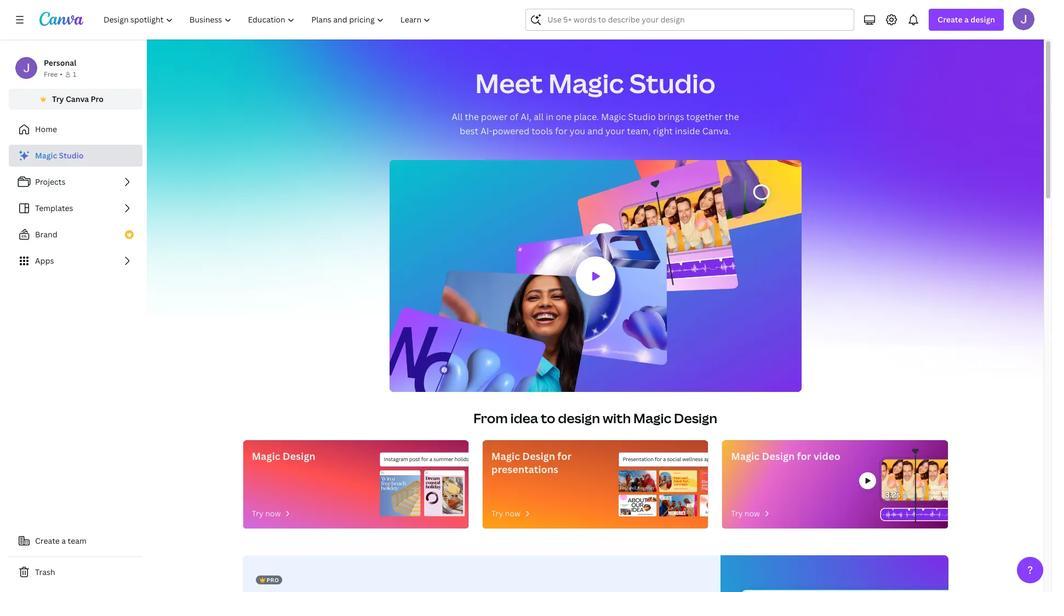 Task type: vqa. For each thing, say whether or not it's contained in the screenshot.
Creative in blue cross church minimal letterhead letterhead by canva creative studio
no



Task type: describe. For each thing, give the bounding box(es) containing it.
magic design for presentations
[[492, 450, 572, 476]]

magic studio
[[35, 150, 84, 161]]

a for team
[[62, 536, 66, 546]]

0 vertical spatial studio
[[630, 65, 716, 101]]

brings
[[658, 111, 685, 123]]

personal
[[44, 58, 76, 68]]

idea
[[511, 409, 539, 427]]

now for magic design
[[265, 508, 281, 519]]

projects link
[[9, 171, 143, 193]]

brand
[[35, 229, 57, 240]]

free •
[[44, 70, 62, 79]]

create a team button
[[9, 530, 143, 552]]

top level navigation element
[[97, 9, 441, 31]]

•
[[60, 70, 62, 79]]

power
[[481, 111, 508, 123]]

design for magic design for video
[[762, 450, 795, 463]]

free
[[44, 70, 58, 79]]

team
[[68, 536, 87, 546]]

together
[[687, 111, 723, 123]]

try now for magic design
[[252, 508, 281, 519]]

in
[[546, 111, 554, 123]]

try canva pro
[[52, 94, 104, 104]]

2 the from the left
[[725, 111, 740, 123]]

meet magic studio
[[475, 65, 716, 101]]

place.
[[574, 111, 599, 123]]

Search search field
[[548, 9, 833, 30]]

0 horizontal spatial design
[[558, 409, 600, 427]]

trash link
[[9, 561, 143, 583]]

and
[[588, 125, 604, 137]]

design inside create a design dropdown button
[[971, 14, 996, 25]]

try inside button
[[52, 94, 64, 104]]

magic inside "magic design for presentations"
[[492, 450, 520, 463]]

best
[[460, 125, 479, 137]]

apps link
[[9, 250, 143, 272]]

magic inside 'all the power of ai, all in one place. magic studio brings together the best ai-powered tools for you and your team, right inside canva.'
[[601, 111, 626, 123]]

for for magic design for video
[[798, 450, 812, 463]]

now for magic design for video
[[745, 508, 761, 519]]

design for magic design for presentations
[[523, 450, 555, 463]]

all
[[534, 111, 544, 123]]

now for magic design for presentations
[[505, 508, 521, 519]]

projects
[[35, 177, 66, 187]]

one
[[556, 111, 572, 123]]



Task type: locate. For each thing, give the bounding box(es) containing it.
2 horizontal spatial now
[[745, 508, 761, 519]]

magic design
[[252, 450, 316, 463]]

1 horizontal spatial now
[[505, 508, 521, 519]]

ai,
[[521, 111, 532, 123]]

design right "to"
[[558, 409, 600, 427]]

studio
[[630, 65, 716, 101], [629, 111, 656, 123], [59, 150, 84, 161]]

2 try now from the left
[[492, 508, 521, 519]]

try now for magic design for video
[[732, 508, 761, 519]]

design
[[971, 14, 996, 25], [558, 409, 600, 427]]

jacob simon image
[[1013, 8, 1035, 30]]

design
[[674, 409, 718, 427], [283, 450, 316, 463], [523, 450, 555, 463], [762, 450, 795, 463]]

studio up team,
[[629, 111, 656, 123]]

0 vertical spatial a
[[965, 14, 969, 25]]

design for magic design
[[283, 450, 316, 463]]

video
[[814, 450, 841, 463]]

a for design
[[965, 14, 969, 25]]

3 now from the left
[[745, 508, 761, 519]]

for down one
[[555, 125, 568, 137]]

templates
[[35, 203, 73, 213]]

inside
[[675, 125, 701, 137]]

ai-
[[481, 125, 493, 137]]

try for magic design for presentations
[[492, 508, 503, 519]]

1 now from the left
[[265, 508, 281, 519]]

try canva pro button
[[9, 89, 143, 110]]

canva
[[66, 94, 89, 104]]

try now for magic design for presentations
[[492, 508, 521, 519]]

studio down home link
[[59, 150, 84, 161]]

design left jacob simon image
[[971, 14, 996, 25]]

try
[[52, 94, 64, 104], [252, 508, 264, 519], [492, 508, 503, 519], [732, 508, 743, 519]]

you
[[570, 125, 586, 137]]

the
[[465, 111, 479, 123], [725, 111, 740, 123]]

3 try now from the left
[[732, 508, 761, 519]]

None search field
[[526, 9, 855, 31]]

1 try now from the left
[[252, 508, 281, 519]]

right
[[653, 125, 673, 137]]

pro
[[267, 576, 279, 584]]

create a design button
[[930, 9, 1005, 31]]

studio inside magic studio 'link'
[[59, 150, 84, 161]]

canva.
[[703, 125, 731, 137]]

brand link
[[9, 224, 143, 246]]

a
[[965, 14, 969, 25], [62, 536, 66, 546]]

create inside button
[[35, 536, 60, 546]]

2 now from the left
[[505, 508, 521, 519]]

with
[[603, 409, 631, 427]]

1
[[73, 70, 76, 79]]

powered
[[493, 125, 530, 137]]

studio inside 'all the power of ai, all in one place. magic studio brings together the best ai-powered tools for you and your team, right inside canva.'
[[629, 111, 656, 123]]

home link
[[9, 118, 143, 140]]

1 horizontal spatial design
[[971, 14, 996, 25]]

1 horizontal spatial the
[[725, 111, 740, 123]]

1 vertical spatial design
[[558, 409, 600, 427]]

studio up brings
[[630, 65, 716, 101]]

pro
[[91, 94, 104, 104]]

a inside dropdown button
[[965, 14, 969, 25]]

design inside "magic design for presentations"
[[523, 450, 555, 463]]

try now
[[252, 508, 281, 519], [492, 508, 521, 519], [732, 508, 761, 519]]

try for magic design for video
[[732, 508, 743, 519]]

1 horizontal spatial a
[[965, 14, 969, 25]]

for inside 'all the power of ai, all in one place. magic studio brings together the best ai-powered tools for you and your team, right inside canva.'
[[555, 125, 568, 137]]

all
[[452, 111, 463, 123]]

1 vertical spatial a
[[62, 536, 66, 546]]

all the power of ai, all in one place. magic studio brings together the best ai-powered tools for you and your team, right inside canva.
[[452, 111, 740, 137]]

1 horizontal spatial try now
[[492, 508, 521, 519]]

to
[[541, 409, 556, 427]]

1 vertical spatial create
[[35, 536, 60, 546]]

trash
[[35, 567, 55, 577]]

magic inside 'link'
[[35, 150, 57, 161]]

create
[[938, 14, 963, 25], [35, 536, 60, 546]]

the up best
[[465, 111, 479, 123]]

create for create a design
[[938, 14, 963, 25]]

magic
[[549, 65, 624, 101], [601, 111, 626, 123], [35, 150, 57, 161], [634, 409, 672, 427], [252, 450, 281, 463], [492, 450, 520, 463], [732, 450, 760, 463]]

magic design for video
[[732, 450, 841, 463]]

from idea to design with magic design
[[474, 409, 718, 427]]

templates link
[[9, 197, 143, 219]]

for left video
[[798, 450, 812, 463]]

meet
[[475, 65, 543, 101]]

0 horizontal spatial create
[[35, 536, 60, 546]]

for
[[555, 125, 568, 137], [558, 450, 572, 463], [798, 450, 812, 463]]

0 horizontal spatial a
[[62, 536, 66, 546]]

a inside button
[[62, 536, 66, 546]]

home
[[35, 124, 57, 134]]

create a design
[[938, 14, 996, 25]]

presentations
[[492, 463, 559, 476]]

from
[[474, 409, 508, 427]]

create inside dropdown button
[[938, 14, 963, 25]]

0 horizontal spatial try now
[[252, 508, 281, 519]]

create a team
[[35, 536, 87, 546]]

tools
[[532, 125, 553, 137]]

0 vertical spatial design
[[971, 14, 996, 25]]

0 horizontal spatial now
[[265, 508, 281, 519]]

for inside "magic design for presentations"
[[558, 450, 572, 463]]

0 vertical spatial create
[[938, 14, 963, 25]]

1 horizontal spatial create
[[938, 14, 963, 25]]

1 vertical spatial studio
[[629, 111, 656, 123]]

1 the from the left
[[465, 111, 479, 123]]

apps
[[35, 256, 54, 266]]

2 horizontal spatial try now
[[732, 508, 761, 519]]

try for magic design
[[252, 508, 264, 519]]

your
[[606, 125, 625, 137]]

for down from idea to design with magic design
[[558, 450, 572, 463]]

now
[[265, 508, 281, 519], [505, 508, 521, 519], [745, 508, 761, 519]]

for for magic design for presentations
[[558, 450, 572, 463]]

list
[[9, 145, 143, 272]]

the up canva.
[[725, 111, 740, 123]]

2 vertical spatial studio
[[59, 150, 84, 161]]

list containing magic studio
[[9, 145, 143, 272]]

team,
[[627, 125, 651, 137]]

create for create a team
[[35, 536, 60, 546]]

of
[[510, 111, 519, 123]]

magic studio link
[[9, 145, 143, 167]]

0 horizontal spatial the
[[465, 111, 479, 123]]



